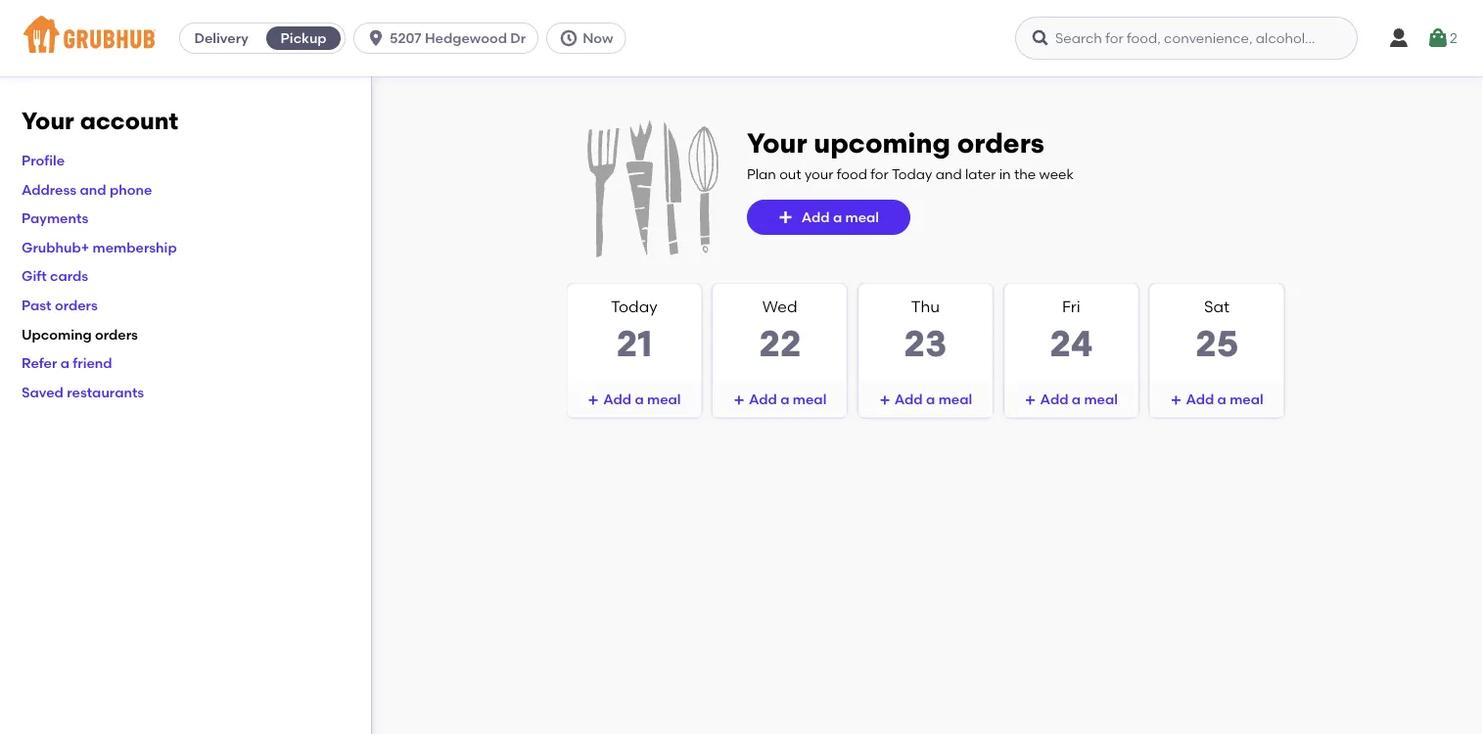 Task type: locate. For each thing, give the bounding box(es) containing it.
and
[[936, 166, 962, 182], [80, 181, 106, 198]]

payments
[[22, 210, 88, 227]]

meal for 25
[[1230, 391, 1264, 408]]

svg image for add a meal button underneath your
[[778, 210, 794, 225]]

add a meal button for 25
[[1151, 382, 1284, 417]]

svg image for add a meal button related to 23
[[879, 395, 891, 407]]

svg image for add a meal button for 22
[[734, 395, 745, 407]]

0 horizontal spatial today
[[611, 297, 658, 316]]

orders for past orders
[[55, 297, 98, 314]]

past orders link
[[22, 297, 98, 314]]

add for 22
[[749, 391, 777, 408]]

meal down the 25
[[1230, 391, 1264, 408]]

address and phone
[[22, 181, 152, 198]]

a down 21
[[635, 391, 644, 408]]

refer
[[22, 355, 57, 372]]

add a meal button
[[747, 200, 911, 235], [568, 382, 701, 417], [714, 382, 847, 417], [859, 382, 993, 417], [1005, 382, 1138, 417], [1151, 382, 1284, 417]]

orders
[[958, 127, 1045, 160], [55, 297, 98, 314], [95, 326, 138, 343]]

a down 22
[[781, 391, 790, 408]]

svg image inside now button
[[559, 28, 579, 48]]

meal down 24
[[1085, 391, 1118, 408]]

25
[[1196, 322, 1239, 366]]

orders up upcoming orders
[[55, 297, 98, 314]]

your inside the your upcoming orders plan out your food for today and later in the week
[[747, 127, 808, 160]]

saved restaurants link
[[22, 384, 144, 401]]

svg image for add a meal button related to 25
[[1171, 395, 1183, 407]]

meal for 24
[[1085, 391, 1118, 408]]

add a meal button down the 23
[[859, 382, 993, 417]]

today right for
[[892, 166, 933, 182]]

add a meal button for 23
[[859, 382, 993, 417]]

add a meal down 22
[[749, 391, 827, 408]]

your for upcoming
[[747, 127, 808, 160]]

svg image for 24's add a meal button
[[1025, 395, 1037, 407]]

add
[[802, 209, 830, 226], [604, 391, 632, 408], [749, 391, 777, 408], [895, 391, 923, 408], [1041, 391, 1069, 408], [1186, 391, 1215, 408]]

svg image inside 2 button
[[1427, 26, 1451, 50]]

membership
[[93, 239, 177, 256]]

add for 24
[[1041, 391, 1069, 408]]

1 horizontal spatial today
[[892, 166, 933, 182]]

23
[[904, 322, 948, 366]]

0 vertical spatial orders
[[958, 127, 1045, 160]]

add a meal button down the 25
[[1151, 382, 1284, 417]]

a down the 25
[[1218, 391, 1227, 408]]

a down 24
[[1072, 391, 1081, 408]]

week
[[1040, 166, 1074, 182]]

add a meal button down 21
[[568, 382, 701, 417]]

sat 25
[[1196, 297, 1239, 366]]

delivery
[[194, 30, 249, 47]]

add a meal for 23
[[895, 391, 973, 408]]

your
[[22, 107, 74, 135], [747, 127, 808, 160]]

svg image
[[1388, 26, 1411, 50], [1427, 26, 1451, 50], [559, 28, 579, 48], [588, 395, 600, 407], [734, 395, 745, 407], [1171, 395, 1183, 407]]

orders up the in
[[958, 127, 1045, 160]]

your for account
[[22, 107, 74, 135]]

a down the 23
[[926, 391, 936, 408]]

your up profile
[[22, 107, 74, 135]]

your account
[[22, 107, 178, 135]]

add down the 23
[[895, 391, 923, 408]]

profile
[[22, 152, 65, 169]]

add a meal down 21
[[604, 391, 681, 408]]

a for 24
[[1072, 391, 1081, 408]]

add a meal button for 24
[[1005, 382, 1138, 417]]

past orders
[[22, 297, 98, 314]]

a right refer
[[60, 355, 70, 372]]

thu
[[912, 297, 940, 316]]

add a meal button down 22
[[714, 382, 847, 417]]

add down 24
[[1041, 391, 1069, 408]]

gift
[[22, 268, 47, 285]]

add a meal down the 23
[[895, 391, 973, 408]]

add down the 25
[[1186, 391, 1215, 408]]

out
[[780, 166, 802, 182]]

saved restaurants
[[22, 384, 144, 401]]

1 horizontal spatial your
[[747, 127, 808, 160]]

upcoming orders
[[22, 326, 138, 343]]

1 vertical spatial orders
[[55, 297, 98, 314]]

hedgewood
[[425, 30, 507, 47]]

add a meal down 24
[[1041, 391, 1118, 408]]

meal down 22
[[793, 391, 827, 408]]

2 vertical spatial orders
[[95, 326, 138, 343]]

and left phone
[[80, 181, 106, 198]]

1 vertical spatial today
[[611, 297, 658, 316]]

21
[[616, 322, 653, 366]]

meal for 23
[[939, 391, 973, 408]]

a for 23
[[926, 391, 936, 408]]

meal
[[846, 209, 880, 226], [647, 391, 681, 408], [793, 391, 827, 408], [939, 391, 973, 408], [1085, 391, 1118, 408], [1230, 391, 1264, 408]]

your upcoming orders plan out your food for today and later in the week
[[747, 127, 1074, 182]]

address and phone link
[[22, 181, 152, 198]]

5207 hedgewood dr button
[[354, 23, 547, 54]]

svg image
[[366, 28, 386, 48], [1031, 28, 1051, 48], [778, 210, 794, 225], [879, 395, 891, 407], [1025, 395, 1037, 407]]

0 horizontal spatial your
[[22, 107, 74, 135]]

pickup
[[281, 30, 327, 47]]

0 horizontal spatial and
[[80, 181, 106, 198]]

add a meal down the 25
[[1186, 391, 1264, 408]]

orders up friend
[[95, 326, 138, 343]]

add a meal button down 24
[[1005, 382, 1138, 417]]

today
[[892, 166, 933, 182], [611, 297, 658, 316]]

1 horizontal spatial and
[[936, 166, 962, 182]]

add down 22
[[749, 391, 777, 408]]

today up 21
[[611, 297, 658, 316]]

meal down the 23
[[939, 391, 973, 408]]

your up the out
[[747, 127, 808, 160]]

refer a friend link
[[22, 355, 112, 372]]

in
[[1000, 166, 1011, 182]]

profile link
[[22, 152, 65, 169]]

meal down 21
[[647, 391, 681, 408]]

orders for upcoming orders
[[95, 326, 138, 343]]

today 21
[[611, 297, 658, 366]]

main navigation navigation
[[0, 0, 1484, 76]]

the
[[1015, 166, 1036, 182]]

a
[[833, 209, 842, 226], [60, 355, 70, 372], [635, 391, 644, 408], [781, 391, 790, 408], [926, 391, 936, 408], [1072, 391, 1081, 408], [1218, 391, 1227, 408]]

2 button
[[1427, 21, 1458, 56]]

svg image for 2 button
[[1427, 26, 1451, 50]]

add down 21
[[604, 391, 632, 408]]

gift cards link
[[22, 268, 88, 285]]

add a meal for 22
[[749, 391, 827, 408]]

Search for food, convenience, alcohol... search field
[[1016, 17, 1358, 60]]

and left later on the right of the page
[[936, 166, 962, 182]]

add for 23
[[895, 391, 923, 408]]

0 vertical spatial today
[[892, 166, 933, 182]]

add a meal
[[802, 209, 880, 226], [604, 391, 681, 408], [749, 391, 827, 408], [895, 391, 973, 408], [1041, 391, 1118, 408], [1186, 391, 1264, 408]]

2
[[1451, 30, 1458, 46]]



Task type: vqa. For each thing, say whether or not it's contained in the screenshot.
meal associated with 24
yes



Task type: describe. For each thing, give the bounding box(es) containing it.
5207 hedgewood dr
[[390, 30, 526, 47]]

add for 21
[[604, 391, 632, 408]]

wed 22
[[759, 297, 801, 366]]

delivery button
[[180, 23, 263, 54]]

add a meal down 'food' at the top
[[802, 209, 880, 226]]

dr
[[511, 30, 526, 47]]

grubhub+ membership link
[[22, 239, 177, 256]]

add a meal button for 22
[[714, 382, 847, 417]]

fri
[[1063, 297, 1081, 316]]

add a meal button for 21
[[568, 382, 701, 417]]

today inside the your upcoming orders plan out your food for today and later in the week
[[892, 166, 933, 182]]

phone
[[110, 181, 152, 198]]

saved
[[22, 384, 64, 401]]

add for 25
[[1186, 391, 1215, 408]]

restaurants
[[67, 384, 144, 401]]

orders inside the your upcoming orders plan out your food for today and later in the week
[[958, 127, 1045, 160]]

22
[[759, 322, 801, 366]]

now
[[583, 30, 614, 47]]

refer a friend
[[22, 355, 112, 372]]

a for 21
[[635, 391, 644, 408]]

svg image inside 5207 hedgewood dr button
[[366, 28, 386, 48]]

pickup button
[[263, 23, 345, 54]]

grubhub+ membership
[[22, 239, 177, 256]]

meal for 22
[[793, 391, 827, 408]]

add a meal for 24
[[1041, 391, 1118, 408]]

svg image for 21's add a meal button
[[588, 395, 600, 407]]

gift cards
[[22, 268, 88, 285]]

wed
[[763, 297, 798, 316]]

thu 23
[[904, 297, 948, 366]]

meal down 'food' at the top
[[846, 209, 880, 226]]

address
[[22, 181, 77, 198]]

add a meal button down your
[[747, 200, 911, 235]]

a for 25
[[1218, 391, 1227, 408]]

a down 'food' at the top
[[833, 209, 842, 226]]

food
[[837, 166, 868, 182]]

and inside the your upcoming orders plan out your food for today and later in the week
[[936, 166, 962, 182]]

meal for 21
[[647, 391, 681, 408]]

now button
[[547, 23, 634, 54]]

fri 24
[[1050, 297, 1093, 366]]

upcoming orders link
[[22, 326, 138, 343]]

add down your
[[802, 209, 830, 226]]

upcoming
[[22, 326, 92, 343]]

5207
[[390, 30, 422, 47]]

friend
[[73, 355, 112, 372]]

plan
[[747, 166, 776, 182]]

account
[[80, 107, 178, 135]]

payments link
[[22, 210, 88, 227]]

your
[[805, 166, 834, 182]]

add a meal for 21
[[604, 391, 681, 408]]

sat
[[1205, 297, 1230, 316]]

past
[[22, 297, 51, 314]]

24
[[1050, 322, 1093, 366]]

later
[[966, 166, 996, 182]]

cards
[[50, 268, 88, 285]]

grubhub+
[[22, 239, 89, 256]]

a for 22
[[781, 391, 790, 408]]

for
[[871, 166, 889, 182]]

add a meal for 25
[[1186, 391, 1264, 408]]

upcoming
[[814, 127, 951, 160]]



